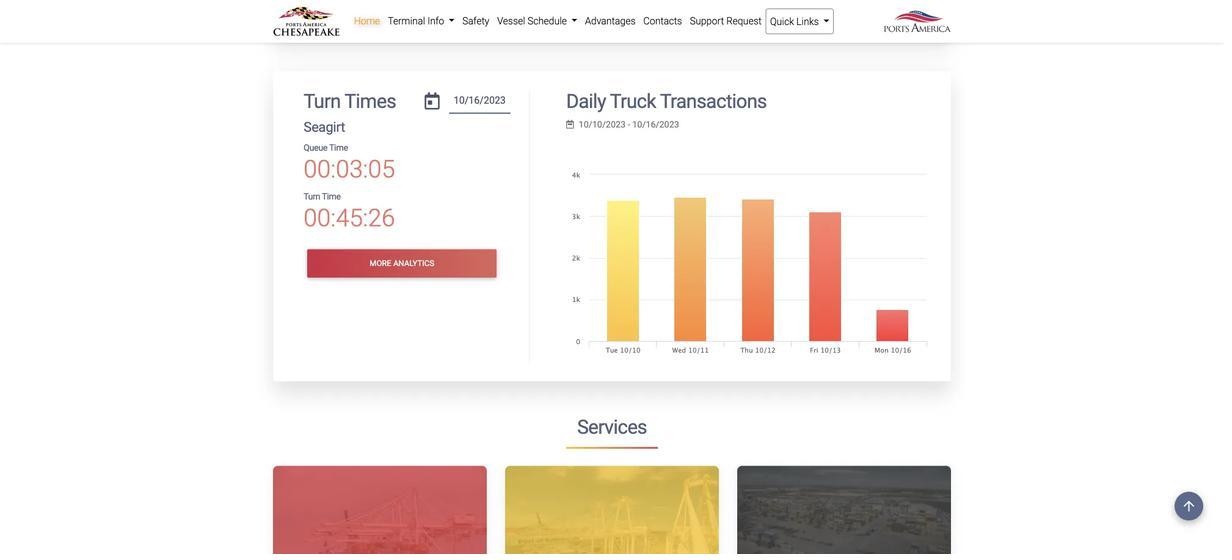 Task type: describe. For each thing, give the bounding box(es) containing it.
a
[[324, 3, 329, 15]]

queue time 00:03:05
[[304, 143, 395, 184]]

and
[[663, 3, 678, 15]]

00:03:05
[[304, 155, 395, 184]]

0 horizontal spatial support
[[568, 3, 601, 15]]

online
[[450, 3, 475, 15]]

quick links
[[770, 16, 821, 27]]

services
[[577, 416, 647, 439]]

home link
[[350, 9, 384, 33]]

advantages
[[585, 15, 636, 27]]

support request
[[690, 15, 762, 27]]

quick
[[770, 16, 794, 27]]

turn for turn times
[[304, 90, 341, 113]]

analytics
[[393, 259, 434, 268]]

info
[[428, 15, 444, 27]]

new
[[505, 3, 523, 15]]

calendar week image
[[566, 120, 574, 129]]

vessel
[[497, 15, 525, 27]]

safety link
[[459, 9, 493, 33]]

1 horizontal spatial request
[[726, 15, 762, 27]]

terminal info
[[388, 15, 447, 27]]

links
[[796, 16, 819, 27]]

submit
[[374, 3, 403, 15]]

question?
[[332, 3, 372, 15]]

terminal info link
[[384, 9, 459, 33]]

advantages link
[[581, 9, 640, 33]]

contacts
[[643, 15, 682, 27]]

time for 00:03:05
[[329, 143, 348, 153]]

get
[[680, 3, 694, 15]]

10/16/2023
[[632, 119, 679, 130]]

10/10/2023
[[579, 119, 626, 130]]

truck
[[610, 90, 656, 113]]

transactions
[[660, 90, 767, 113]]

time for 00:45:26
[[322, 192, 341, 202]]

customer support request link
[[525, 3, 638, 15]]

safety
[[462, 15, 489, 27]]

schedule
[[528, 15, 567, 27]]

more analytics
[[370, 259, 434, 268]]



Task type: vqa. For each thing, say whether or not it's contained in the screenshot.
its
no



Task type: locate. For each thing, give the bounding box(es) containing it.
1 horizontal spatial support
[[690, 15, 724, 27]]

daily
[[566, 90, 606, 113]]

turn inside turn time 00:45:26
[[304, 192, 320, 202]]

time inside "queue time 00:03:05"
[[329, 143, 348, 153]]

page
[[640, 3, 661, 15]]

vessel schedule
[[497, 15, 569, 27]]

10/10/2023 - 10/16/2023
[[579, 119, 679, 130]]

1 vertical spatial turn
[[304, 192, 320, 202]]

contacts link
[[640, 9, 686, 33]]

on
[[477, 3, 488, 15]]

ticket
[[425, 3, 448, 15]]

immediate
[[696, 3, 740, 15]]

turn
[[304, 90, 341, 113], [304, 192, 320, 202]]

queue
[[304, 143, 327, 153]]

0 horizontal spatial request
[[604, 3, 638, 15]]

support right and
[[690, 15, 724, 27]]

calendar day image
[[425, 92, 440, 109]]

1 vertical spatial time
[[322, 192, 341, 202]]

help.
[[742, 3, 762, 15]]

turn up 00:45:26
[[304, 192, 320, 202]]

have a question? submit your ticket online on our new customer support request page and get immediate help.
[[301, 3, 762, 15]]

-
[[628, 119, 630, 130]]

time inside turn time 00:45:26
[[322, 192, 341, 202]]

request left quick
[[726, 15, 762, 27]]

support
[[568, 3, 601, 15], [690, 15, 724, 27]]

0 vertical spatial turn
[[304, 90, 341, 113]]

more
[[370, 259, 391, 268]]

turn for turn time 00:45:26
[[304, 192, 320, 202]]

terminal
[[388, 15, 425, 27]]

vessel schedule link
[[493, 9, 581, 33]]

your
[[405, 3, 423, 15]]

support right schedule
[[568, 3, 601, 15]]

turn time 00:45:26
[[304, 192, 395, 233]]

quick links link
[[766, 9, 834, 34]]

have
[[301, 3, 322, 15]]

our
[[490, 3, 503, 15]]

request
[[604, 3, 638, 15], [726, 15, 762, 27]]

00:45:26
[[304, 204, 395, 233]]

support request link
[[686, 9, 766, 33]]

1 turn from the top
[[304, 90, 341, 113]]

request left page
[[604, 3, 638, 15]]

0 vertical spatial time
[[329, 143, 348, 153]]

daily truck transactions
[[566, 90, 767, 113]]

None text field
[[449, 90, 510, 114]]

more analytics link
[[307, 250, 497, 278]]

turn up the seagirt
[[304, 90, 341, 113]]

home
[[354, 15, 380, 27]]

time up 00:45:26
[[322, 192, 341, 202]]

2 turn from the top
[[304, 192, 320, 202]]

customer
[[525, 3, 566, 15]]

seagirt
[[304, 119, 345, 135]]

time
[[329, 143, 348, 153], [322, 192, 341, 202]]

time right queue
[[329, 143, 348, 153]]

go to top image
[[1175, 492, 1203, 521]]

times
[[345, 90, 396, 113]]

turn times
[[304, 90, 396, 113]]



